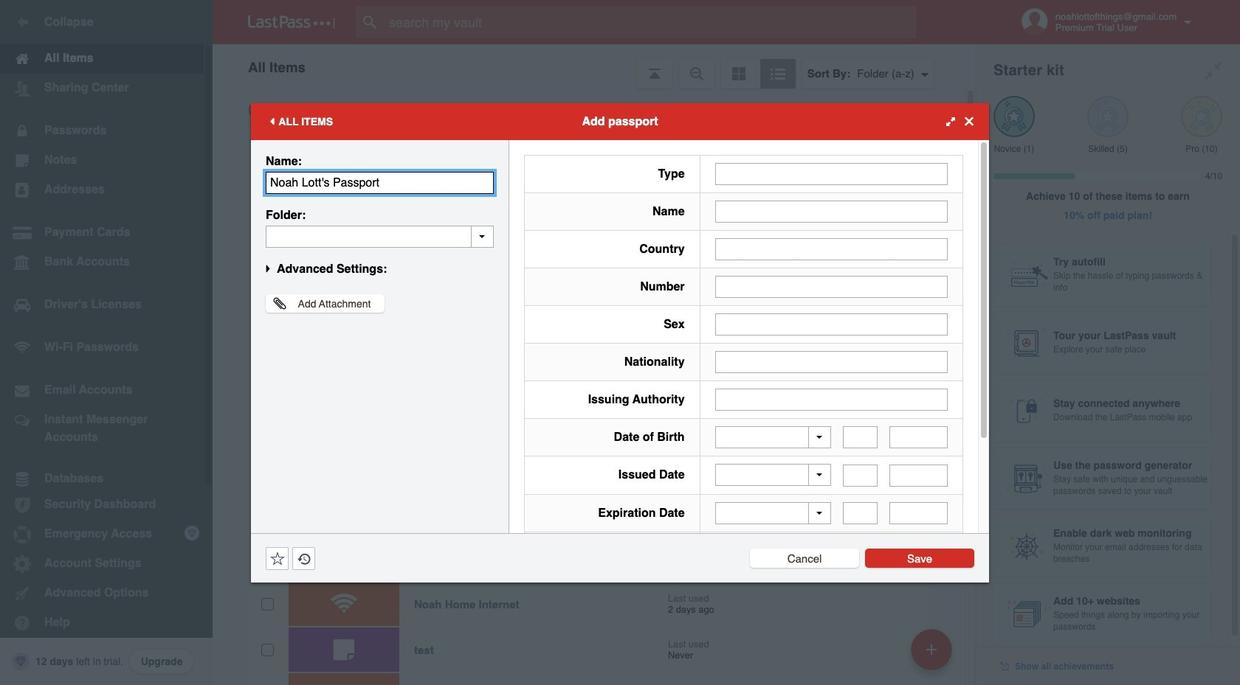 Task type: locate. For each thing, give the bounding box(es) containing it.
new item image
[[926, 645, 937, 655]]

lastpass image
[[248, 16, 335, 29]]

Search search field
[[356, 6, 946, 38]]

None text field
[[715, 163, 948, 185], [266, 226, 494, 248], [715, 238, 948, 260], [715, 351, 948, 373], [843, 427, 878, 449], [715, 163, 948, 185], [266, 226, 494, 248], [715, 238, 948, 260], [715, 351, 948, 373], [843, 427, 878, 449]]

None text field
[[266, 172, 494, 194], [715, 200, 948, 223], [715, 276, 948, 298], [715, 313, 948, 336], [715, 389, 948, 411], [890, 427, 948, 449], [843, 465, 878, 487], [890, 465, 948, 487], [843, 503, 878, 525], [890, 503, 948, 525], [266, 172, 494, 194], [715, 200, 948, 223], [715, 276, 948, 298], [715, 313, 948, 336], [715, 389, 948, 411], [890, 427, 948, 449], [843, 465, 878, 487], [890, 465, 948, 487], [843, 503, 878, 525], [890, 503, 948, 525]]

vault options navigation
[[213, 44, 976, 89]]

dialog
[[251, 103, 989, 640]]



Task type: describe. For each thing, give the bounding box(es) containing it.
search my vault text field
[[356, 6, 946, 38]]

main navigation navigation
[[0, 0, 213, 686]]

new item navigation
[[906, 625, 961, 686]]



Task type: vqa. For each thing, say whether or not it's contained in the screenshot.
Search search field
yes



